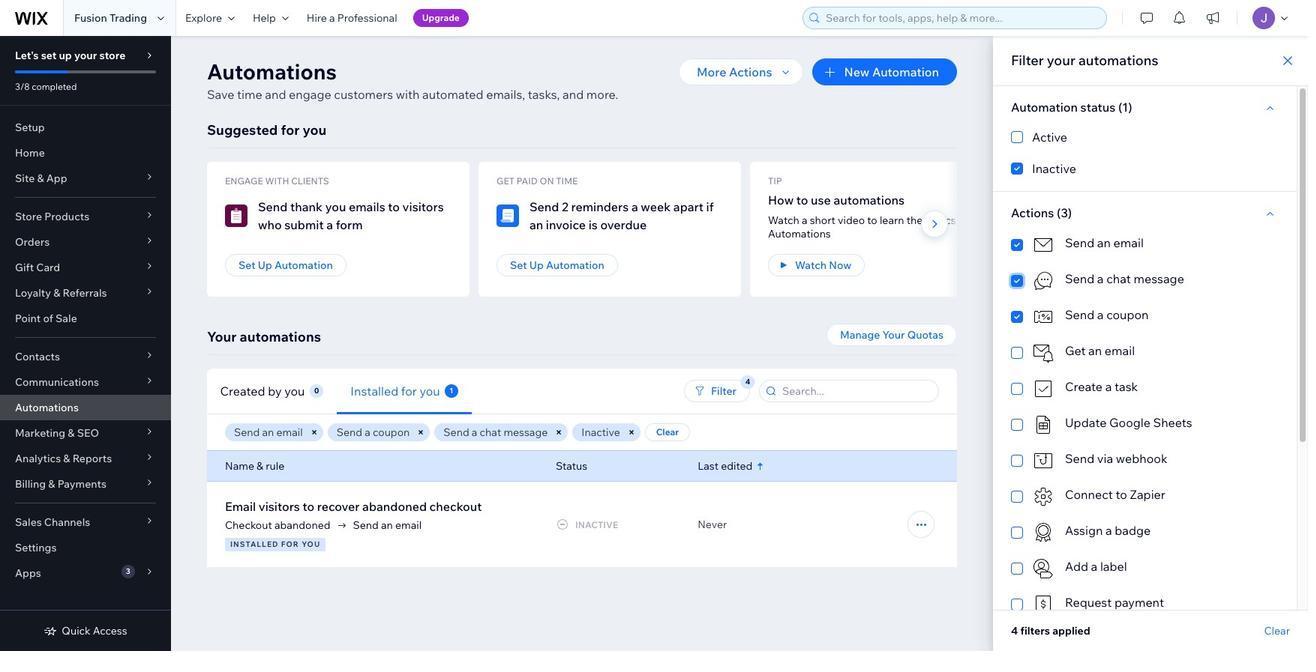 Task type: locate. For each thing, give the bounding box(es) containing it.
Send a chat message checkbox
[[1011, 270, 1279, 293]]

& inside popup button
[[63, 452, 70, 466]]

coupon inside 'option'
[[1106, 308, 1149, 323]]

gift
[[15, 261, 34, 275]]

coupon down "installed for you"
[[373, 426, 410, 440]]

fusion trading
[[74, 11, 147, 25]]

inactive up status
[[582, 426, 620, 440]]

automations up marketing
[[15, 401, 79, 415]]

0 vertical spatial send a chat message
[[1065, 272, 1184, 287]]

an inside option
[[1088, 344, 1102, 359]]

category image
[[497, 205, 519, 227], [1032, 234, 1055, 257], [1032, 270, 1055, 293], [1032, 306, 1055, 329], [1032, 378, 1055, 401], [1032, 414, 1055, 437], [1032, 450, 1055, 473], [1032, 486, 1055, 509], [1032, 558, 1055, 581]]

2 set from the left
[[510, 259, 527, 272]]

1 horizontal spatial set
[[510, 259, 527, 272]]

0 vertical spatial filter
[[1011, 52, 1044, 69]]

visitors inside send thank you emails to visitors who submit a form
[[402, 200, 444, 215]]

0 horizontal spatial automations
[[240, 329, 321, 346]]

a inside tip how to use automations watch a short video to learn the basics of wix automations
[[802, 214, 807, 227]]

you right by at bottom
[[285, 384, 305, 399]]

marketing & seo
[[15, 427, 99, 440]]

applied
[[1052, 625, 1090, 638]]

0 horizontal spatial your
[[74, 49, 97, 62]]

orders
[[15, 236, 50, 249]]

automation right new
[[872, 65, 939, 80]]

automations up "time" at the top left
[[207, 59, 337, 85]]

suggested for you
[[207, 122, 326, 139]]

0 horizontal spatial set
[[239, 259, 255, 272]]

you for send
[[325, 200, 346, 215]]

get
[[1065, 344, 1086, 359]]

save
[[207, 87, 234, 102]]

1 horizontal spatial clear
[[1264, 625, 1290, 638]]

last edited
[[698, 460, 753, 473]]

1 vertical spatial filter
[[711, 385, 737, 398]]

completed
[[32, 81, 77, 92]]

automation up active
[[1011, 100, 1078, 115]]

your up created
[[207, 329, 237, 346]]

quotas
[[907, 329, 944, 342]]

email up rule
[[276, 426, 303, 440]]

you down engage
[[303, 122, 326, 139]]

1 horizontal spatial chat
[[1106, 272, 1131, 287]]

loyalty & referrals
[[15, 287, 107, 300]]

set up automation down the invoice
[[510, 259, 604, 272]]

you left 1
[[420, 384, 440, 399]]

Search... field
[[778, 381, 934, 402]]

1 horizontal spatial abandoned
[[362, 500, 427, 515]]

an
[[529, 218, 543, 233], [1097, 236, 1111, 251], [1088, 344, 1102, 359], [262, 426, 274, 440], [381, 519, 393, 533]]

send a chat message inside checkbox
[[1065, 272, 1184, 287]]

actions right 'more'
[[729, 65, 772, 80]]

1 horizontal spatial automations
[[207, 59, 337, 85]]

automations up watch now button
[[768, 227, 831, 241]]

1 vertical spatial send a chat message
[[444, 426, 548, 440]]

email
[[225, 500, 256, 515]]

wix
[[971, 214, 989, 227]]

request payment
[[1065, 596, 1164, 611]]

category image left the who
[[225, 205, 248, 227]]

& right billing
[[48, 478, 55, 491]]

0 vertical spatial visitors
[[402, 200, 444, 215]]

0 vertical spatial clear
[[656, 427, 679, 438]]

for right installed
[[401, 384, 417, 399]]

send inside option
[[1065, 452, 1095, 467]]

Inactive checkbox
[[1011, 160, 1279, 178]]

an left the invoice
[[529, 218, 543, 233]]

category image
[[225, 205, 248, 227], [1032, 342, 1055, 365], [1032, 522, 1055, 545], [1032, 594, 1055, 617]]

apps
[[15, 567, 41, 581]]

automations up by at bottom
[[240, 329, 321, 346]]

contacts
[[15, 350, 60, 364]]

actions
[[729, 65, 772, 80], [1011, 206, 1054, 221]]

to left recover
[[303, 500, 314, 515]]

abandoned up you
[[274, 519, 330, 533]]

you up form
[[325, 200, 346, 215]]

0 vertical spatial message
[[1134, 272, 1184, 287]]

to right emails
[[388, 200, 400, 215]]

filter for filter your automations
[[1011, 52, 1044, 69]]

Send a coupon checkbox
[[1011, 306, 1279, 329]]

1 vertical spatial send an email
[[234, 426, 303, 440]]

gift card button
[[0, 255, 171, 281]]

send a chat message down send an email checkbox
[[1065, 272, 1184, 287]]

Search for tools, apps, help & more... field
[[821, 8, 1102, 29]]

0 vertical spatial of
[[958, 214, 968, 227]]

tab list
[[207, 369, 588, 414]]

& for marketing
[[68, 427, 75, 440]]

up
[[59, 49, 72, 62]]

& for analytics
[[63, 452, 70, 466]]

1 vertical spatial clear button
[[1264, 625, 1290, 638]]

2 vertical spatial send an email
[[353, 519, 422, 533]]

email inside get an email option
[[1105, 344, 1135, 359]]

automations up (1)
[[1078, 52, 1158, 69]]

1 vertical spatial actions
[[1011, 206, 1054, 221]]

& for name
[[257, 460, 263, 473]]

0 horizontal spatial coupon
[[373, 426, 410, 440]]

(1)
[[1118, 100, 1132, 115]]

products
[[44, 210, 89, 224]]

your left quotas
[[882, 329, 905, 342]]

1 vertical spatial for
[[401, 384, 417, 399]]

0 horizontal spatial for
[[281, 122, 300, 139]]

& left the reports
[[63, 452, 70, 466]]

for
[[281, 122, 300, 139], [401, 384, 417, 399]]

Get an email checkbox
[[1011, 342, 1279, 365]]

1 horizontal spatial inactive
[[1032, 161, 1076, 176]]

with
[[265, 176, 289, 187]]

learn
[[880, 214, 904, 227]]

1 vertical spatial send a coupon
[[337, 426, 410, 440]]

clients
[[291, 176, 329, 187]]

& right loyalty
[[53, 287, 60, 300]]

0 horizontal spatial send a chat message
[[444, 426, 548, 440]]

& inside dropdown button
[[48, 478, 55, 491]]

automations inside automations save time and engage customers with automated emails, tasks, and more.
[[207, 59, 337, 85]]

emails,
[[486, 87, 525, 102]]

set
[[239, 259, 255, 272], [510, 259, 527, 272]]

0 horizontal spatial filter
[[711, 385, 737, 398]]

0 horizontal spatial chat
[[480, 426, 501, 440]]

status
[[556, 460, 587, 473]]

email up task
[[1105, 344, 1135, 359]]

1 horizontal spatial visitors
[[402, 200, 444, 215]]

of left wix
[[958, 214, 968, 227]]

1 horizontal spatial clear button
[[1264, 625, 1290, 638]]

to left the use at the top right of page
[[796, 193, 808, 208]]

an right the 'get'
[[1088, 344, 1102, 359]]

1 vertical spatial watch
[[795, 259, 827, 272]]

last
[[698, 460, 719, 473]]

automations inside sidebar element
[[15, 401, 79, 415]]

you for installed
[[420, 384, 440, 399]]

a inside assign a badge checkbox
[[1106, 524, 1112, 539]]

0 vertical spatial actions
[[729, 65, 772, 80]]

0 horizontal spatial automations
[[15, 401, 79, 415]]

a inside send a chat message checkbox
[[1097, 272, 1104, 287]]

0 horizontal spatial set up automation
[[239, 259, 333, 272]]

category image for send 2 reminders a week apart if an invoice is overdue
[[497, 205, 519, 227]]

set up automation down the who
[[239, 259, 333, 272]]

2 your from the left
[[882, 329, 905, 342]]

1 horizontal spatial set up automation button
[[497, 254, 618, 277]]

customers
[[334, 87, 393, 102]]

0 horizontal spatial of
[[43, 312, 53, 326]]

hire a professional
[[307, 11, 397, 25]]

add a label
[[1065, 560, 1127, 575]]

for for suggested
[[281, 122, 300, 139]]

1 horizontal spatial automations
[[834, 193, 905, 208]]

badge
[[1115, 524, 1151, 539]]

1 horizontal spatial of
[[958, 214, 968, 227]]

0 horizontal spatial abandoned
[[274, 519, 330, 533]]

0 horizontal spatial up
[[258, 259, 272, 272]]

list
[[207, 162, 1284, 297]]

clear
[[656, 427, 679, 438], [1264, 625, 1290, 638]]

coupon
[[1106, 308, 1149, 323], [373, 426, 410, 440]]

Send an email checkbox
[[1011, 234, 1279, 257]]

1 vertical spatial coupon
[[373, 426, 410, 440]]

send an email down email visitors to recover abandoned checkout
[[353, 519, 422, 533]]

1 vertical spatial automations
[[834, 193, 905, 208]]

category image for send a coupon
[[1032, 306, 1055, 329]]

for
[[281, 540, 299, 550]]

set up automation button down the who
[[225, 254, 346, 277]]

hire a professional link
[[298, 0, 406, 36]]

email up send a chat message checkbox
[[1113, 236, 1144, 251]]

send a chat message down 1
[[444, 426, 548, 440]]

abandoned
[[362, 500, 427, 515], [274, 519, 330, 533]]

an up rule
[[262, 426, 274, 440]]

1 horizontal spatial actions
[[1011, 206, 1054, 221]]

1 set from the left
[[239, 259, 255, 272]]

1 horizontal spatial send an email
[[353, 519, 422, 533]]

2 horizontal spatial automations
[[768, 227, 831, 241]]

email
[[1113, 236, 1144, 251], [1105, 344, 1135, 359], [276, 426, 303, 440], [395, 519, 422, 533]]

sheets
[[1153, 416, 1192, 431]]

update google sheets
[[1065, 416, 1192, 431]]

watch now
[[795, 259, 852, 272]]

let's set up your store
[[15, 49, 126, 62]]

you inside send thank you emails to visitors who submit a form
[[325, 200, 346, 215]]

1 horizontal spatial filter
[[1011, 52, 1044, 69]]

is
[[589, 218, 598, 233]]

to
[[796, 193, 808, 208], [388, 200, 400, 215], [867, 214, 877, 227], [1116, 488, 1127, 503], [303, 500, 314, 515]]

1 vertical spatial chat
[[480, 426, 501, 440]]

0
[[314, 386, 319, 396]]

0 horizontal spatial message
[[504, 426, 548, 440]]

0 horizontal spatial your
[[207, 329, 237, 346]]

1 vertical spatial message
[[504, 426, 548, 440]]

filter inside button
[[711, 385, 737, 398]]

watch down how
[[768, 214, 799, 227]]

1 horizontal spatial up
[[529, 259, 544, 272]]

help
[[253, 11, 276, 25]]

tasks,
[[528, 87, 560, 102]]

chat
[[1106, 272, 1131, 287], [480, 426, 501, 440]]

1 set up automation button from the left
[[225, 254, 346, 277]]

watch
[[768, 214, 799, 227], [795, 259, 827, 272]]

2 set up automation button from the left
[[497, 254, 618, 277]]

for inside tab list
[[401, 384, 417, 399]]

to left learn
[[867, 214, 877, 227]]

message inside send a chat message checkbox
[[1134, 272, 1184, 287]]

for down engage
[[281, 122, 300, 139]]

2 set up automation from the left
[[510, 259, 604, 272]]

2 and from the left
[[563, 87, 584, 102]]

1 horizontal spatial for
[[401, 384, 417, 399]]

zapier
[[1130, 488, 1165, 503]]

0 vertical spatial send a coupon
[[1065, 308, 1149, 323]]

2 up from the left
[[529, 259, 544, 272]]

1 your from the left
[[207, 329, 237, 346]]

send 2 reminders a week apart if an invoice is overdue
[[529, 200, 714, 233]]

3
[[126, 567, 130, 577]]

0 vertical spatial watch
[[768, 214, 799, 227]]

coupon down send a chat message checkbox
[[1106, 308, 1149, 323]]

an inside checkbox
[[1097, 236, 1111, 251]]

1 horizontal spatial set up automation
[[510, 259, 604, 272]]

and right "time" at the top left
[[265, 87, 286, 102]]

automation inside button
[[872, 65, 939, 80]]

a inside send thank you emails to visitors who submit a form
[[326, 218, 333, 233]]

& for loyalty
[[53, 287, 60, 300]]

of left the sale
[[43, 312, 53, 326]]

abandoned right recover
[[362, 500, 427, 515]]

your automations
[[207, 329, 321, 346]]

category image left "assign"
[[1032, 522, 1055, 545]]

0 horizontal spatial set up automation button
[[225, 254, 346, 277]]

more actions
[[697, 65, 772, 80]]

1 horizontal spatial send a chat message
[[1065, 272, 1184, 287]]

1 up from the left
[[258, 259, 272, 272]]

1 set up automation from the left
[[239, 259, 333, 272]]

0 vertical spatial chat
[[1106, 272, 1131, 287]]

1 vertical spatial clear
[[1264, 625, 1290, 638]]

your right up
[[74, 49, 97, 62]]

1 horizontal spatial and
[[563, 87, 584, 102]]

2 horizontal spatial automations
[[1078, 52, 1158, 69]]

point
[[15, 312, 41, 326]]

to inside send thank you emails to visitors who submit a form
[[388, 200, 400, 215]]

0 vertical spatial inactive
[[1032, 161, 1076, 176]]

visitors right emails
[[402, 200, 444, 215]]

automations
[[207, 59, 337, 85], [768, 227, 831, 241], [15, 401, 79, 415]]

set up automation button down the invoice
[[497, 254, 618, 277]]

a inside send 2 reminders a week apart if an invoice is overdue
[[631, 200, 638, 215]]

email inside send an email checkbox
[[1113, 236, 1144, 251]]

0 horizontal spatial clear button
[[645, 424, 690, 442]]

rule
[[266, 460, 285, 473]]

automation status (1)
[[1011, 100, 1132, 115]]

0 vertical spatial send an email
[[1065, 236, 1144, 251]]

& left rule
[[257, 460, 263, 473]]

0 vertical spatial coupon
[[1106, 308, 1149, 323]]

2 vertical spatial automations
[[15, 401, 79, 415]]

0 horizontal spatial visitors
[[259, 500, 300, 515]]

visitors up checkout abandoned on the left of page
[[259, 500, 300, 515]]

google
[[1109, 416, 1151, 431]]

label
[[1100, 560, 1127, 575]]

2 horizontal spatial send an email
[[1065, 236, 1144, 251]]

time
[[237, 87, 262, 102]]

& for site
[[37, 172, 44, 185]]

1 vertical spatial of
[[43, 312, 53, 326]]

get paid on time
[[497, 176, 578, 187]]

category image inside list
[[225, 205, 248, 227]]

send a chat message
[[1065, 272, 1184, 287], [444, 426, 548, 440]]

set for send thank you emails to visitors who submit a form
[[239, 259, 255, 272]]

automations for automations
[[15, 401, 79, 415]]

category image up 4 filters applied
[[1032, 594, 1055, 617]]

an up send a chat message checkbox
[[1097, 236, 1111, 251]]

professional
[[337, 11, 397, 25]]

your up automation status (1)
[[1047, 52, 1075, 69]]

send a coupon down installed
[[337, 426, 410, 440]]

actions left (3)
[[1011, 206, 1054, 221]]

2
[[562, 200, 568, 215]]

watch left now
[[795, 259, 827, 272]]

up for send 2 reminders a week apart if an invoice is overdue
[[529, 259, 544, 272]]

1 vertical spatial inactive
[[582, 426, 620, 440]]

0 vertical spatial automations
[[207, 59, 337, 85]]

and left more.
[[563, 87, 584, 102]]

& right site
[[37, 172, 44, 185]]

engage
[[289, 87, 331, 102]]

gift card
[[15, 261, 60, 275]]

0 horizontal spatial and
[[265, 87, 286, 102]]

status
[[1081, 100, 1116, 115]]

automations up 'video' on the top right of page
[[834, 193, 905, 208]]

to left zapier
[[1116, 488, 1127, 503]]

automations inside tip how to use automations watch a short video to learn the basics of wix automations
[[768, 227, 831, 241]]

& left seo
[[68, 427, 75, 440]]

send inside send 2 reminders a week apart if an invoice is overdue
[[529, 200, 559, 215]]

1 horizontal spatial message
[[1134, 272, 1184, 287]]

send an email inside checkbox
[[1065, 236, 1144, 251]]

a inside the hire a professional link
[[329, 11, 335, 25]]

edited
[[721, 460, 753, 473]]

1 horizontal spatial send a coupon
[[1065, 308, 1149, 323]]

0 horizontal spatial actions
[[729, 65, 772, 80]]

1 vertical spatial automations
[[768, 227, 831, 241]]

0 vertical spatial for
[[281, 122, 300, 139]]

send a coupon up get an email
[[1065, 308, 1149, 323]]

0 horizontal spatial inactive
[[582, 426, 620, 440]]

send an email up rule
[[234, 426, 303, 440]]

1 horizontal spatial coupon
[[1106, 308, 1149, 323]]

automation down submit
[[274, 259, 333, 272]]

name & rule
[[225, 460, 285, 473]]

inactive down active
[[1032, 161, 1076, 176]]

category image left the 'get'
[[1032, 342, 1055, 365]]

1 horizontal spatial your
[[882, 329, 905, 342]]

1
[[449, 386, 453, 396]]

send an email down (3)
[[1065, 236, 1144, 251]]

a
[[329, 11, 335, 25], [631, 200, 638, 215], [802, 214, 807, 227], [326, 218, 333, 233], [1097, 272, 1104, 287], [1097, 308, 1104, 323], [1105, 380, 1112, 395], [365, 426, 370, 440], [472, 426, 477, 440], [1106, 524, 1112, 539], [1091, 560, 1098, 575]]



Task type: vqa. For each thing, say whether or not it's contained in the screenshot.
email within the option
yes



Task type: describe. For each thing, give the bounding box(es) containing it.
task
[[1115, 380, 1138, 395]]

automations inside tip how to use automations watch a short video to learn the basics of wix automations
[[834, 193, 905, 208]]

request
[[1065, 596, 1112, 611]]

category image for send a chat message
[[1032, 270, 1055, 293]]

week
[[641, 200, 671, 215]]

home
[[15, 146, 45, 160]]

filter for filter
[[711, 385, 737, 398]]

list containing how to use automations
[[207, 162, 1284, 297]]

tip how to use automations watch a short video to learn the basics of wix automations
[[768, 176, 989, 241]]

0 horizontal spatial send an email
[[234, 426, 303, 440]]

referrals
[[63, 287, 107, 300]]

email down email visitors to recover abandoned checkout
[[395, 519, 422, 533]]

sales channels button
[[0, 510, 171, 536]]

set up automation for submit
[[239, 259, 333, 272]]

settings link
[[0, 536, 171, 561]]

a inside "add a label" "option"
[[1091, 560, 1098, 575]]

category image for assign
[[1032, 522, 1055, 545]]

quick access
[[62, 625, 127, 638]]

inactive
[[575, 519, 618, 531]]

checkout abandoned
[[225, 519, 330, 533]]

you for suggested
[[303, 122, 326, 139]]

category image for create a task
[[1032, 378, 1055, 401]]

set up automation button for submit
[[225, 254, 346, 277]]

site & app button
[[0, 166, 171, 191]]

send inside send thank you emails to visitors who submit a form
[[258, 200, 288, 215]]

upgrade button
[[413, 9, 469, 27]]

4 filters applied
[[1011, 625, 1090, 638]]

actions (3)
[[1011, 206, 1072, 221]]

more
[[697, 65, 726, 80]]

billing & payments
[[15, 478, 106, 491]]

Assign a badge checkbox
[[1011, 522, 1279, 545]]

paid
[[517, 176, 538, 187]]

with
[[396, 87, 420, 102]]

of inside tip how to use automations watch a short video to learn the basics of wix automations
[[958, 214, 968, 227]]

loyalty
[[15, 287, 51, 300]]

send inside 'option'
[[1065, 308, 1095, 323]]

your inside sidebar element
[[74, 49, 97, 62]]

to inside option
[[1116, 488, 1127, 503]]

0 vertical spatial clear button
[[645, 424, 690, 442]]

webhook
[[1116, 452, 1167, 467]]

manage your quotas button
[[827, 324, 957, 347]]

never
[[698, 518, 727, 532]]

payments
[[57, 478, 106, 491]]

1 and from the left
[[265, 87, 286, 102]]

automation down the invoice
[[546, 259, 604, 272]]

app
[[46, 172, 67, 185]]

category image for send via webhook
[[1032, 450, 1055, 473]]

of inside the point of sale link
[[43, 312, 53, 326]]

& for billing
[[48, 478, 55, 491]]

a inside create a task checkbox
[[1105, 380, 1112, 395]]

if
[[706, 200, 714, 215]]

communications
[[15, 376, 99, 389]]

tab list containing created by you
[[207, 369, 588, 414]]

created by you
[[221, 384, 305, 399]]

Active checkbox
[[1011, 128, 1279, 146]]

for for installed
[[401, 384, 417, 399]]

analytics & reports button
[[0, 446, 171, 472]]

Add a label checkbox
[[1011, 558, 1279, 581]]

automations save time and engage customers with automated emails, tasks, and more.
[[207, 59, 618, 102]]

an inside send 2 reminders a week apart if an invoice is overdue
[[529, 218, 543, 233]]

Update Google Sheets checkbox
[[1011, 414, 1279, 437]]

hire
[[307, 11, 327, 25]]

category image for send an email
[[1032, 234, 1055, 257]]

category image for add a label
[[1032, 558, 1055, 581]]

help button
[[244, 0, 298, 36]]

inactive inside option
[[1032, 161, 1076, 176]]

category image for request
[[1032, 594, 1055, 617]]

your inside button
[[882, 329, 905, 342]]

0 vertical spatial automations
[[1078, 52, 1158, 69]]

watch now button
[[768, 254, 865, 277]]

set for send 2 reminders a week apart if an invoice is overdue
[[510, 259, 527, 272]]

access
[[93, 625, 127, 638]]

home link
[[0, 140, 171, 166]]

0 horizontal spatial clear
[[656, 427, 679, 438]]

automated
[[422, 87, 483, 102]]

installed
[[351, 384, 398, 399]]

seo
[[77, 427, 99, 440]]

a inside send a coupon 'option'
[[1097, 308, 1104, 323]]

manage
[[840, 329, 880, 342]]

emails
[[349, 200, 385, 215]]

Connect to Zapier checkbox
[[1011, 486, 1279, 509]]

1 vertical spatial abandoned
[[274, 519, 330, 533]]

watch inside tip how to use automations watch a short video to learn the basics of wix automations
[[768, 214, 799, 227]]

form
[[336, 218, 363, 233]]

1 horizontal spatial your
[[1047, 52, 1075, 69]]

actions inside popup button
[[729, 65, 772, 80]]

up for send thank you emails to visitors who submit a form
[[258, 259, 272, 272]]

suggested
[[207, 122, 278, 139]]

sales channels
[[15, 516, 90, 530]]

category image for get
[[1032, 342, 1055, 365]]

update
[[1065, 416, 1107, 431]]

on
[[540, 176, 554, 187]]

category image for connect to zapier
[[1032, 486, 1055, 509]]

orders button
[[0, 230, 171, 255]]

you for created
[[285, 384, 305, 399]]

point of sale
[[15, 312, 77, 326]]

settings
[[15, 542, 57, 555]]

send a coupon inside 'option'
[[1065, 308, 1149, 323]]

marketing
[[15, 427, 65, 440]]

engage
[[225, 176, 263, 187]]

an down email visitors to recover abandoned checkout
[[381, 519, 393, 533]]

site
[[15, 172, 35, 185]]

Request payment checkbox
[[1011, 594, 1279, 617]]

Create a task checkbox
[[1011, 378, 1279, 401]]

set up automation for an
[[510, 259, 604, 272]]

loyalty & referrals button
[[0, 281, 171, 306]]

sidebar element
[[0, 36, 171, 652]]

0 vertical spatial abandoned
[[362, 500, 427, 515]]

created
[[221, 384, 266, 399]]

chat inside checkbox
[[1106, 272, 1131, 287]]

card
[[36, 261, 60, 275]]

set up automation button for an
[[497, 254, 618, 277]]

category image for update google sheets
[[1032, 414, 1055, 437]]

send via webhook
[[1065, 452, 1167, 467]]

3/8 completed
[[15, 81, 77, 92]]

contacts button
[[0, 344, 171, 370]]

submit
[[284, 218, 324, 233]]

connect
[[1065, 488, 1113, 503]]

Send via webhook checkbox
[[1011, 450, 1279, 473]]

let's
[[15, 49, 39, 62]]

1 vertical spatial visitors
[[259, 500, 300, 515]]

assign a badge
[[1065, 524, 1151, 539]]

you
[[302, 540, 320, 550]]

how
[[768, 193, 794, 208]]

filter button
[[684, 380, 750, 403]]

trading
[[109, 11, 147, 25]]

watch inside watch now button
[[795, 259, 827, 272]]

2 vertical spatial automations
[[240, 329, 321, 346]]

basics
[[925, 214, 956, 227]]

automations for automations save time and engage customers with automated emails, tasks, and more.
[[207, 59, 337, 85]]

category image for send
[[225, 205, 248, 227]]

installed for you
[[351, 384, 440, 399]]

0 horizontal spatial send a coupon
[[337, 426, 410, 440]]

sale
[[56, 312, 77, 326]]

thank
[[290, 200, 323, 215]]

now
[[829, 259, 852, 272]]

store
[[15, 210, 42, 224]]

explore
[[185, 11, 222, 25]]

create a task
[[1065, 380, 1138, 395]]

active
[[1032, 130, 1067, 145]]

quick access button
[[44, 625, 127, 638]]

get an email
[[1065, 344, 1135, 359]]

fusion
[[74, 11, 107, 25]]

setup
[[15, 121, 45, 134]]

upgrade
[[422, 12, 460, 23]]

sales
[[15, 516, 42, 530]]



